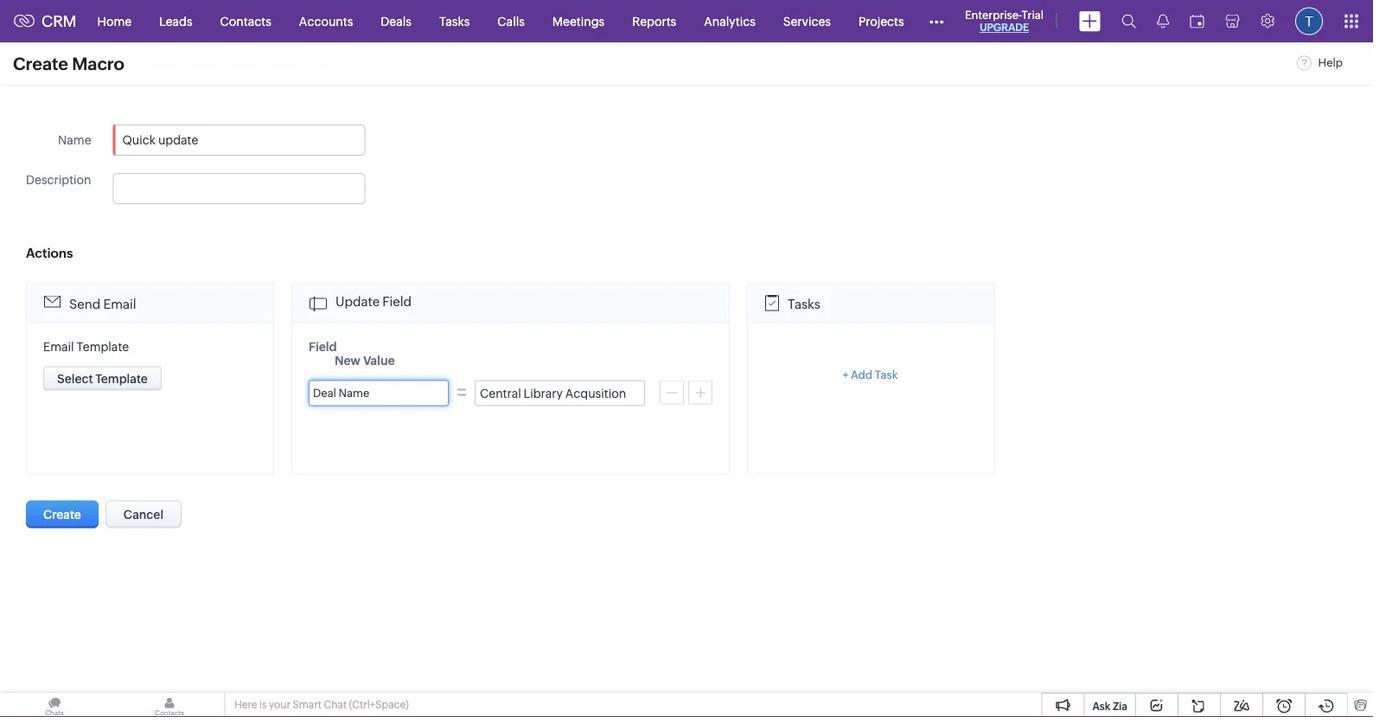 Task type: locate. For each thing, give the bounding box(es) containing it.
update field
[[336, 294, 412, 309]]

cancel button
[[105, 500, 182, 528]]

0 horizontal spatial email
[[43, 340, 74, 353]]

reports link
[[619, 0, 691, 42]]

deal
[[313, 386, 336, 399]]

0 horizontal spatial tasks
[[439, 14, 470, 28]]

Other Modules field
[[918, 7, 956, 35]]

upgrade
[[980, 22, 1030, 33]]

send
[[69, 296, 101, 311]]

profile image
[[1296, 7, 1324, 35]]

contacts image
[[115, 693, 224, 717]]

1 vertical spatial email
[[43, 340, 74, 353]]

tasks
[[439, 14, 470, 28], [788, 296, 821, 311]]

None button
[[43, 366, 162, 391]]

deals
[[381, 14, 412, 28]]

1 vertical spatial field
[[309, 340, 337, 353]]

1 horizontal spatial email
[[103, 296, 136, 311]]

0 vertical spatial create
[[13, 54, 68, 74]]

create for create
[[43, 507, 81, 521]]

field up deal on the bottom left
[[309, 340, 337, 353]]

name right deal on the bottom left
[[339, 386, 370, 399]]

name up description
[[58, 133, 91, 147]]

field right update
[[383, 294, 412, 309]]

calls link
[[484, 0, 539, 42]]

1 vertical spatial name
[[339, 386, 370, 399]]

leads link
[[145, 0, 206, 42]]

create down crm link
[[13, 54, 68, 74]]

1 horizontal spatial tasks
[[788, 296, 821, 311]]

email left the "template"
[[43, 340, 74, 353]]

create button
[[26, 500, 98, 528]]

email
[[103, 296, 136, 311], [43, 340, 74, 353]]

ask zia
[[1093, 700, 1128, 712]]

calls
[[498, 14, 525, 28]]

cancel
[[124, 507, 164, 521]]

0 vertical spatial name
[[58, 133, 91, 147]]

create left cancel
[[43, 507, 81, 521]]

name
[[58, 133, 91, 147], [339, 386, 370, 399]]

macro
[[72, 54, 124, 74]]

0 vertical spatial email
[[103, 296, 136, 311]]

None text field
[[113, 125, 366, 156], [113, 173, 366, 204], [475, 380, 645, 406], [113, 125, 366, 156], [113, 173, 366, 204], [475, 380, 645, 406]]

1 horizontal spatial field
[[383, 294, 412, 309]]

services
[[784, 14, 831, 28]]

reports
[[633, 14, 677, 28]]

email right the send on the left of page
[[103, 296, 136, 311]]

1 horizontal spatial name
[[339, 386, 370, 399]]

create
[[13, 54, 68, 74], [43, 507, 81, 521]]

1 vertical spatial create
[[43, 507, 81, 521]]

profile element
[[1286, 0, 1334, 42]]

contacts
[[220, 14, 272, 28]]

field
[[383, 294, 412, 309], [309, 340, 337, 353]]

0 horizontal spatial field
[[309, 340, 337, 353]]

create inside button
[[43, 507, 81, 521]]

accounts
[[299, 14, 353, 28]]

+
[[843, 368, 849, 381]]

0 horizontal spatial name
[[58, 133, 91, 147]]

contacts link
[[206, 0, 285, 42]]

tasks link
[[426, 0, 484, 42]]

add
[[851, 368, 873, 381]]



Task type: vqa. For each thing, say whether or not it's contained in the screenshot.
Trial
yes



Task type: describe. For each thing, give the bounding box(es) containing it.
meetings link
[[539, 0, 619, 42]]

chats image
[[0, 693, 109, 717]]

projects
[[859, 14, 905, 28]]

is
[[259, 699, 267, 711]]

crm link
[[14, 12, 77, 30]]

create menu element
[[1069, 0, 1112, 42]]

services link
[[770, 0, 845, 42]]

0 vertical spatial field
[[383, 294, 412, 309]]

new
[[335, 353, 361, 367]]

email template
[[43, 340, 129, 353]]

meetings
[[553, 14, 605, 28]]

0 vertical spatial tasks
[[439, 14, 470, 28]]

help
[[1317, 56, 1344, 69]]

chat
[[324, 699, 347, 711]]

your
[[269, 699, 291, 711]]

here
[[234, 699, 257, 711]]

search image
[[1122, 14, 1137, 29]]

+ add task
[[843, 368, 898, 381]]

projects link
[[845, 0, 918, 42]]

enterprise-
[[966, 8, 1022, 21]]

description
[[26, 173, 91, 187]]

help link
[[1298, 56, 1344, 69]]

search element
[[1112, 0, 1147, 42]]

signals element
[[1147, 0, 1180, 42]]

enterprise-trial upgrade
[[966, 8, 1044, 33]]

accounts link
[[285, 0, 367, 42]]

task
[[875, 368, 898, 381]]

create menu image
[[1080, 11, 1101, 32]]

trial
[[1022, 8, 1044, 21]]

home
[[97, 14, 132, 28]]

(ctrl+space)
[[349, 699, 409, 711]]

home link
[[84, 0, 145, 42]]

template
[[76, 340, 129, 353]]

calendar image
[[1190, 14, 1205, 28]]

1 vertical spatial tasks
[[788, 296, 821, 311]]

smart
[[293, 699, 322, 711]]

create macro
[[13, 54, 124, 74]]

field inside "field new value"
[[309, 340, 337, 353]]

here is your smart chat (ctrl+space)
[[234, 699, 409, 711]]

crm
[[42, 12, 77, 30]]

zia
[[1113, 700, 1128, 712]]

value
[[363, 353, 395, 367]]

analytics
[[704, 14, 756, 28]]

signals image
[[1158, 14, 1170, 29]]

deal name
[[313, 386, 370, 399]]

leads
[[159, 14, 193, 28]]

create for create macro
[[13, 54, 68, 74]]

deals link
[[367, 0, 426, 42]]

update
[[336, 294, 380, 309]]

ask
[[1093, 700, 1111, 712]]

field new value
[[309, 340, 395, 367]]

actions
[[26, 246, 73, 261]]

analytics link
[[691, 0, 770, 42]]

send email
[[69, 296, 136, 311]]



